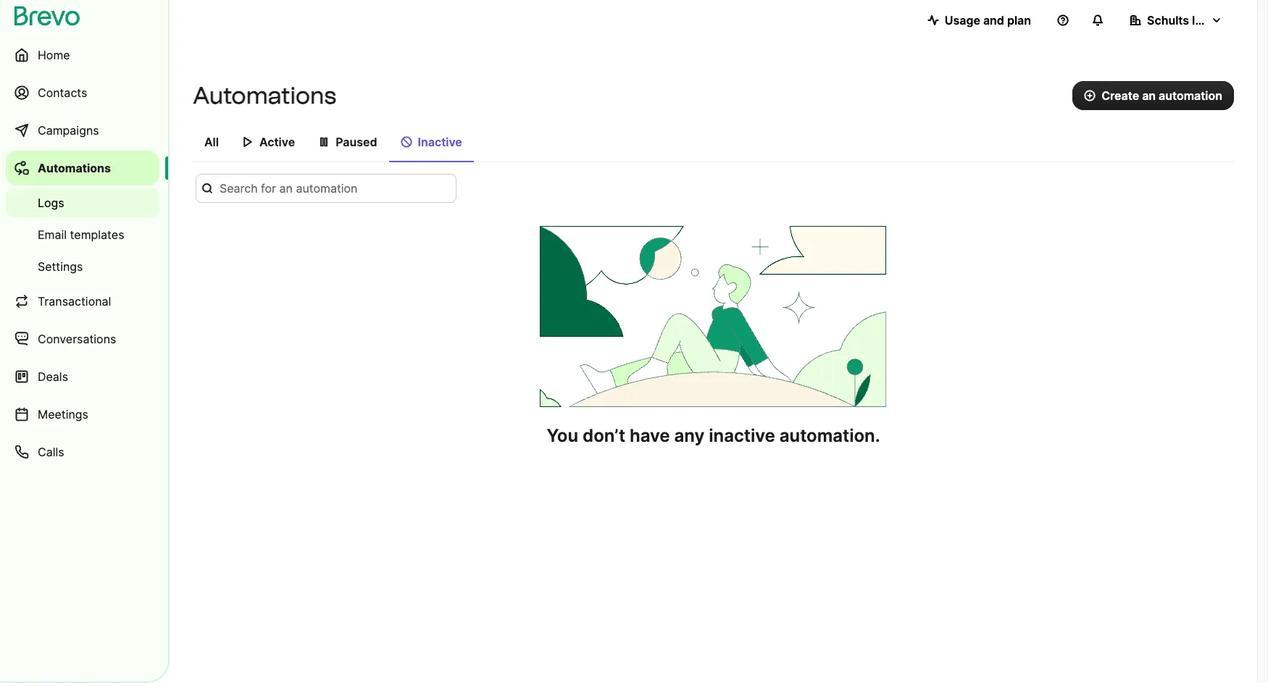 Task type: describe. For each thing, give the bounding box(es) containing it.
dxrbf image
[[242, 136, 254, 148]]

plan
[[1007, 13, 1032, 28]]

calls
[[38, 445, 64, 460]]

email
[[38, 228, 67, 242]]

deals link
[[6, 360, 159, 394]]

and
[[984, 13, 1005, 28]]

contacts link
[[6, 75, 159, 110]]

usage and plan
[[945, 13, 1032, 28]]

email templates link
[[6, 220, 159, 249]]

create
[[1102, 88, 1140, 103]]

conversations
[[38, 332, 116, 346]]

an
[[1143, 88, 1156, 103]]

create an automation
[[1102, 88, 1223, 103]]

campaigns
[[38, 123, 99, 138]]

don't
[[583, 426, 626, 447]]

dxrbf image for paused
[[318, 136, 330, 148]]

automations link
[[6, 151, 159, 186]]

inactive
[[418, 135, 462, 149]]

transactional
[[38, 294, 111, 309]]

usage
[[945, 13, 981, 28]]

you
[[547, 426, 578, 447]]

dxrbf image for inactive
[[401, 136, 412, 148]]

logs link
[[6, 188, 159, 217]]

inactive link
[[389, 128, 474, 162]]

logs
[[38, 196, 64, 210]]

all link
[[193, 128, 230, 161]]

workflow-list-search-input search field
[[196, 174, 457, 203]]

active
[[259, 135, 295, 149]]

paused
[[336, 135, 377, 149]]

paused link
[[307, 128, 389, 161]]

all
[[204, 135, 219, 149]]

templates
[[70, 228, 124, 242]]

1 horizontal spatial automations
[[193, 82, 336, 109]]



Task type: locate. For each thing, give the bounding box(es) containing it.
email templates
[[38, 228, 124, 242]]

1 horizontal spatial dxrbf image
[[401, 136, 412, 148]]

dxrbf image inside inactive link
[[401, 136, 412, 148]]

you don't have any inactive automation.
[[547, 426, 880, 447]]

you don't have any inactive automation. tab panel
[[193, 174, 1234, 448]]

transactional link
[[6, 284, 159, 319]]

conversations link
[[6, 322, 159, 357]]

inc
[[1192, 13, 1209, 28]]

any
[[675, 426, 705, 447]]

settings
[[38, 260, 83, 274]]

automations
[[193, 82, 336, 109], [38, 161, 111, 175]]

automations up active
[[193, 82, 336, 109]]

calls link
[[6, 435, 159, 470]]

schults inc button
[[1118, 6, 1234, 35]]

tab list containing all
[[193, 128, 1234, 162]]

home link
[[6, 38, 159, 72]]

dxrbf image left inactive
[[401, 136, 412, 148]]

tab list
[[193, 128, 1234, 162]]

deals
[[38, 370, 68, 384]]

automation
[[1159, 88, 1223, 103]]

schults inc
[[1147, 13, 1209, 28]]

home
[[38, 48, 70, 62]]

active link
[[230, 128, 307, 161]]

settings link
[[6, 252, 159, 281]]

dxrbf image inside paused link
[[318, 136, 330, 148]]

schults
[[1147, 13, 1190, 28]]

automation.
[[780, 426, 880, 447]]

1 vertical spatial automations
[[38, 161, 111, 175]]

usage and plan button
[[916, 6, 1043, 35]]

create an automation button
[[1073, 81, 1234, 110]]

inactive
[[709, 426, 775, 447]]

meetings link
[[6, 397, 159, 432]]

2 dxrbf image from the left
[[401, 136, 412, 148]]

have
[[630, 426, 670, 447]]

meetings
[[38, 407, 88, 422]]

campaigns link
[[6, 113, 159, 148]]

dxrbf image left "paused"
[[318, 136, 330, 148]]

contacts
[[38, 86, 87, 100]]

dxrbf image
[[318, 136, 330, 148], [401, 136, 412, 148]]

0 horizontal spatial dxrbf image
[[318, 136, 330, 148]]

0 horizontal spatial automations
[[38, 161, 111, 175]]

automations up logs link on the top of page
[[38, 161, 111, 175]]

0 vertical spatial automations
[[193, 82, 336, 109]]

1 dxrbf image from the left
[[318, 136, 330, 148]]



Task type: vqa. For each thing, say whether or not it's contained in the screenshot.
Created
no



